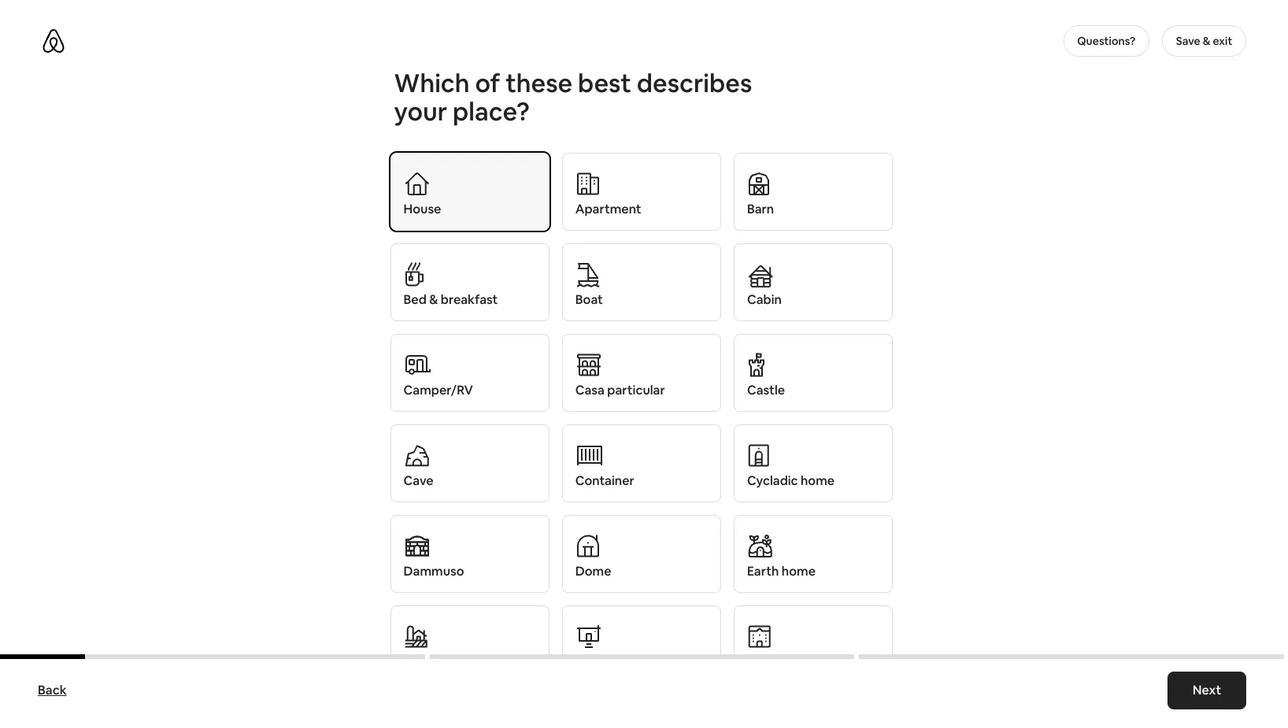 Task type: vqa. For each thing, say whether or not it's contained in the screenshot.
the zoom out 'image' at top right
no



Task type: describe. For each thing, give the bounding box(es) containing it.
Barn button
[[734, 153, 893, 231]]

exit
[[1213, 34, 1233, 48]]

bed
[[404, 291, 427, 308]]

home for cycladic home
[[801, 473, 835, 489]]

Bed & breakfast button
[[390, 243, 549, 321]]

casa
[[575, 382, 605, 398]]

back button
[[30, 675, 75, 706]]

particular
[[607, 382, 665, 398]]

back
[[38, 682, 67, 699]]

apartment
[[575, 201, 642, 217]]

castle
[[747, 382, 785, 398]]

questions?
[[1078, 34, 1136, 48]]

Earth home button
[[734, 515, 893, 593]]

Apartment button
[[562, 153, 721, 231]]

earth home
[[747, 563, 816, 580]]

Farm button
[[390, 606, 549, 684]]

barn
[[747, 201, 774, 217]]

earth
[[747, 563, 779, 580]]

home for earth home
[[782, 563, 816, 580]]

Casa particular button
[[562, 334, 721, 412]]

Hotel button
[[734, 606, 893, 684]]

save & exit button
[[1163, 25, 1247, 57]]

questions? button
[[1064, 25, 1150, 57]]

cabin
[[747, 291, 782, 308]]

next button
[[1168, 672, 1247, 710]]

best
[[578, 67, 632, 99]]

save
[[1176, 34, 1201, 48]]



Task type: locate. For each thing, give the bounding box(es) containing it.
Castle button
[[734, 334, 893, 412]]

1 vertical spatial home
[[782, 563, 816, 580]]

which
[[394, 67, 470, 99]]

Camper/RV button
[[390, 334, 549, 412]]

next
[[1193, 682, 1221, 699]]

describes
[[637, 67, 752, 99]]

of
[[475, 67, 500, 99]]

container
[[575, 473, 635, 489]]

save & exit
[[1176, 34, 1233, 48]]

0 vertical spatial &
[[1203, 34, 1211, 48]]

home right cycladic at right bottom
[[801, 473, 835, 489]]

& inside "bed & breakfast" button
[[429, 291, 438, 308]]

these
[[506, 67, 573, 99]]

& right bed
[[429, 291, 438, 308]]

& for save
[[1203, 34, 1211, 48]]

which of these best describes your place? option group
[[390, 151, 894, 722]]

farm
[[404, 654, 433, 670]]

& for bed
[[429, 291, 438, 308]]

1 vertical spatial &
[[429, 291, 438, 308]]

Cycladic home button
[[734, 424, 893, 502]]

& inside save & exit button
[[1203, 34, 1211, 48]]

casa particular
[[575, 382, 665, 398]]

home right earth
[[782, 563, 816, 580]]

cave
[[404, 473, 434, 489]]

your place?
[[394, 95, 530, 128]]

& left exit
[[1203, 34, 1211, 48]]

breakfast
[[441, 291, 498, 308]]

0 vertical spatial home
[[801, 473, 835, 489]]

Boat button
[[562, 243, 721, 321]]

0 horizontal spatial &
[[429, 291, 438, 308]]

cycladic home
[[747, 473, 835, 489]]

which of these best describes your place?
[[394, 67, 752, 128]]

dammuso
[[404, 563, 464, 580]]

camper/rv
[[404, 382, 473, 398]]

dome
[[575, 563, 611, 580]]

&
[[1203, 34, 1211, 48], [429, 291, 438, 308]]

Dome button
[[562, 515, 721, 593]]

Container button
[[562, 424, 721, 502]]

Dammuso button
[[390, 515, 549, 593]]

home
[[801, 473, 835, 489], [782, 563, 816, 580]]

boat
[[575, 291, 603, 308]]

house
[[404, 201, 441, 217]]

1 horizontal spatial &
[[1203, 34, 1211, 48]]

Cabin button
[[734, 243, 893, 321]]

Cave button
[[390, 424, 549, 502]]

guesthouse
[[575, 654, 647, 670]]

bed & breakfast
[[404, 291, 498, 308]]

House button
[[390, 153, 549, 231]]

hotel
[[747, 654, 780, 670]]

Guesthouse button
[[562, 606, 721, 684]]

cycladic
[[747, 473, 798, 489]]



